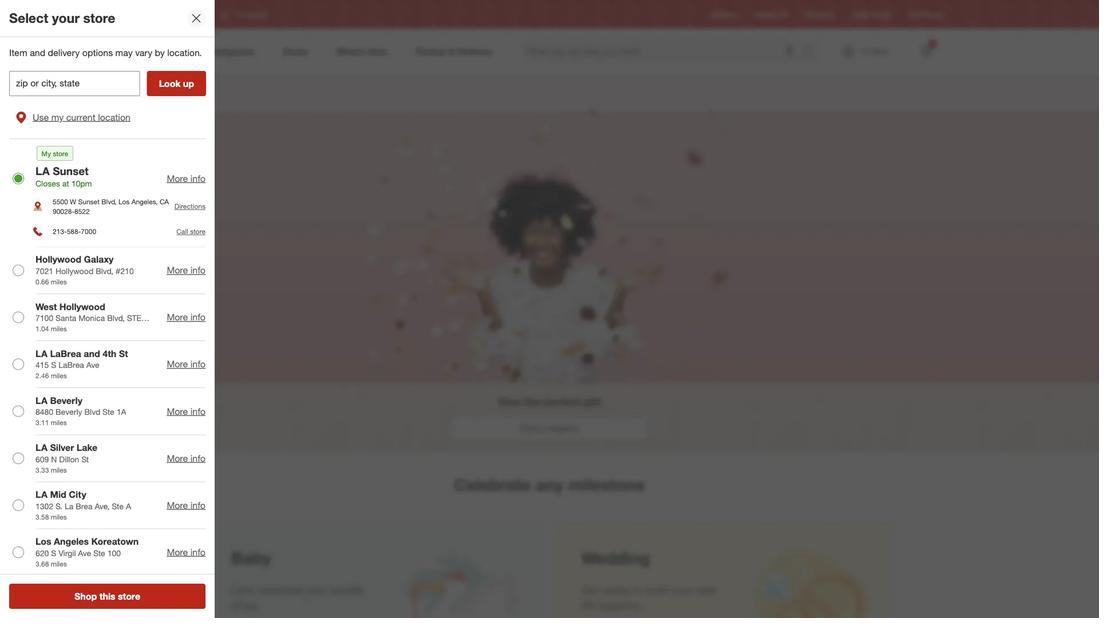 Task type: describe. For each thing, give the bounding box(es) containing it.
info for la mid city
[[191, 500, 206, 511]]

3.68
[[36, 560, 49, 568]]

angeles
[[54, 536, 89, 548]]

w
[[70, 197, 76, 206]]

7100
[[36, 313, 53, 323]]

4
[[931, 40, 935, 48]]

1302
[[36, 501, 53, 511]]

celebrate
[[454, 475, 531, 495]]

2 miles from the top
[[51, 325, 67, 333]]

location.
[[167, 47, 202, 58]]

sunset inside 5500 w sunset blvd, los angeles, ca 90028-8522 directions
[[78, 197, 100, 206]]

more info link for la labrea and 4th st
[[167, 359, 206, 370]]

weekly ad link
[[756, 9, 788, 19]]

options
[[82, 47, 113, 58]]

ste
[[127, 313, 141, 323]]

los inside 5500 w sunset blvd, los angeles, ca 90028-8522 directions
[[119, 197, 130, 206]]

miles inside la silver lake 609 n dillon st 3.33 miles
[[51, 466, 67, 474]]

select your store dialog
[[0, 0, 215, 619]]

info for west hollywood
[[191, 312, 206, 323]]

4 link
[[914, 39, 939, 64]]

store inside "button"
[[118, 591, 140, 602]]

your inside get ready to build your new life together.
[[672, 584, 694, 597]]

let's celebrate your bundle of joy.
[[231, 584, 363, 613]]

1 vertical spatial beverly
[[56, 407, 82, 417]]

ave inside los angeles koreatown 620 s virgil ave ste 100 3.68 miles
[[78, 548, 91, 558]]

weekly ad
[[756, 10, 788, 19]]

galaxy
[[84, 254, 114, 265]]

la for la sunset
[[236, 10, 244, 19]]

ca
[[160, 197, 169, 206]]

a
[[541, 423, 546, 434]]

588-
[[67, 227, 81, 236]]

to
[[633, 584, 643, 597]]

your inside let's celebrate your bundle of joy.
[[305, 584, 326, 597]]

my store
[[42, 149, 68, 158]]

perfect
[[544, 395, 581, 408]]

info for la sunset
[[191, 173, 206, 184]]

lake
[[77, 442, 98, 454]]

find a registry button
[[451, 416, 649, 441]]

store up options
[[83, 10, 115, 26]]

la silver lake 609 n dillon st 3.33 miles
[[36, 442, 98, 474]]

find for find a registry
[[521, 423, 538, 434]]

3.58
[[36, 513, 49, 521]]

santa
[[56, 313, 76, 323]]

la for la sunset closes at 10pm
[[36, 164, 50, 178]]

more info link for la sunset
[[167, 173, 206, 184]]

sunset for la sunset closes at 10pm
[[53, 164, 89, 178]]

current
[[66, 112, 96, 123]]

0 vertical spatial and
[[30, 47, 45, 58]]

213-
[[53, 227, 67, 236]]

find stores
[[909, 10, 944, 19]]

s.
[[56, 501, 62, 511]]

ste inside the la mid city 1302 s. la brea ave, ste a 3.58 miles
[[112, 501, 124, 511]]

select your store
[[9, 10, 115, 26]]

more for la beverly
[[167, 406, 188, 417]]

la sunset
[[236, 10, 267, 19]]

shop
[[74, 591, 97, 602]]

0 vertical spatial registry
[[712, 10, 737, 19]]

4th
[[103, 348, 116, 359]]

baby
[[231, 548, 271, 569]]

la for la mid city 1302 s. la brea ave, ste a 3.58 miles
[[36, 489, 48, 501]]

brea
[[76, 501, 93, 511]]

la sunset button
[[214, 4, 275, 25]]

build
[[646, 584, 669, 597]]

blvd
[[84, 407, 100, 417]]

directions
[[175, 202, 206, 211]]

hollywood inside west hollywood 7100 santa monica blvd, ste 201
[[59, 301, 105, 312]]

search button
[[798, 39, 825, 66]]

more info for hollywood galaxy
[[167, 265, 206, 276]]

info for hollywood galaxy
[[191, 265, 206, 276]]

1 vertical spatial hollywood
[[56, 266, 94, 276]]

more info for la mid city
[[167, 500, 206, 511]]

ave inside la labrea and 4th st 415 s labrea ave 2.46 miles
[[86, 360, 99, 370]]

la for la silver lake 609 n dillon st 3.33 miles
[[36, 442, 48, 454]]

more for la sunset
[[167, 173, 188, 184]]

store right my
[[53, 149, 68, 158]]

call
[[177, 227, 188, 236]]

blvd, inside 5500 w sunset blvd, los angeles, ca 90028-8522 directions
[[102, 197, 117, 206]]

search
[[798, 47, 825, 58]]

find a registry
[[521, 423, 579, 434]]

select
[[9, 10, 48, 26]]

more for west hollywood
[[167, 312, 188, 323]]

s inside los angeles koreatown 620 s virgil ave ste 100 3.68 miles
[[51, 548, 56, 558]]

609
[[36, 454, 49, 464]]

la for la labrea and 4th st 415 s labrea ave 2.46 miles
[[36, 348, 48, 359]]

la beverly 8480 beverly blvd ste 1a 3.11 miles
[[36, 395, 126, 427]]

angeles,
[[132, 197, 158, 206]]

celebrate any milestone
[[454, 475, 645, 495]]

call store
[[177, 227, 206, 236]]

ste inside los angeles koreatown 620 s virgil ave ste 100 3.68 miles
[[93, 548, 105, 558]]

2.46
[[36, 372, 49, 380]]

let's
[[231, 584, 254, 597]]

st inside la silver lake 609 n dillon st 3.33 miles
[[81, 454, 89, 464]]

more info for west hollywood
[[167, 312, 206, 323]]

more for la silver lake
[[167, 453, 188, 464]]

info for la beverly
[[191, 406, 206, 417]]

0.66
[[36, 278, 49, 286]]

213-588-7000
[[53, 227, 96, 236]]

item and delivery options may vary by location.
[[9, 47, 202, 58]]

miles inside the la mid city 1302 s. la brea ave, ste a 3.58 miles
[[51, 513, 67, 521]]

registry
[[548, 423, 579, 434]]

los angeles koreatown 620 s virgil ave ste 100 3.68 miles
[[36, 536, 139, 568]]

more info link for hollywood galaxy
[[167, 265, 206, 276]]

look
[[159, 78, 181, 89]]

8522
[[74, 207, 90, 216]]

blvd, inside west hollywood 7100 santa monica blvd, ste 201
[[107, 313, 125, 323]]

more info for la beverly
[[167, 406, 206, 417]]

more info for la sunset
[[167, 173, 206, 184]]

give
[[498, 395, 521, 408]]

more for los angeles koreatown
[[167, 547, 188, 558]]



Task type: locate. For each thing, give the bounding box(es) containing it.
find left stores
[[909, 10, 922, 19]]

0 vertical spatial sunset
[[246, 10, 267, 19]]

more for hollywood galaxy
[[167, 265, 188, 276]]

shop this store
[[74, 591, 140, 602]]

ad
[[780, 10, 788, 19]]

la labrea and 4th st 415 s labrea ave 2.46 miles
[[36, 348, 128, 380]]

circle
[[873, 10, 891, 19]]

la for la beverly 8480 beverly blvd ste 1a 3.11 miles
[[36, 395, 48, 406]]

2 s from the top
[[51, 548, 56, 558]]

1 more info link from the top
[[167, 173, 206, 184]]

use my current location link
[[9, 103, 206, 132]]

0 vertical spatial find
[[909, 10, 922, 19]]

location
[[98, 112, 131, 123]]

sunset inside la sunset closes at 10pm
[[53, 164, 89, 178]]

west hollywood 7100 santa monica blvd, ste 201
[[36, 301, 141, 335]]

find stores link
[[909, 9, 944, 19]]

8 more info link from the top
[[167, 547, 206, 558]]

more info link for la mid city
[[167, 500, 206, 511]]

and inside la labrea and 4th st 415 s labrea ave 2.46 miles
[[84, 348, 100, 359]]

1 more info from the top
[[167, 173, 206, 184]]

at
[[62, 179, 69, 189]]

ste left a
[[112, 501, 124, 511]]

6 info from the top
[[191, 453, 206, 464]]

1 horizontal spatial and
[[84, 348, 100, 359]]

8 more info from the top
[[167, 547, 206, 558]]

info for la silver lake
[[191, 453, 206, 464]]

la inside la labrea and 4th st 415 s labrea ave 2.46 miles
[[36, 348, 48, 359]]

s inside la labrea and 4th st 415 s labrea ave 2.46 miles
[[51, 360, 56, 370]]

8480
[[36, 407, 53, 417]]

registry link
[[712, 9, 737, 19]]

give the perfect gift
[[498, 395, 601, 408]]

store right this
[[118, 591, 140, 602]]

mid
[[50, 489, 66, 501]]

blvd,
[[102, 197, 117, 206], [96, 266, 113, 276], [107, 313, 125, 323]]

miles inside la labrea and 4th st 415 s labrea ave 2.46 miles
[[51, 372, 67, 380]]

1 vertical spatial sunset
[[53, 164, 89, 178]]

shop this store button
[[9, 584, 206, 609]]

4 more info link from the top
[[167, 359, 206, 370]]

6 more from the top
[[167, 453, 188, 464]]

st inside la labrea and 4th st 415 s labrea ave 2.46 miles
[[119, 348, 128, 359]]

more info for los angeles koreatown
[[167, 547, 206, 558]]

0 vertical spatial labrea
[[50, 348, 81, 359]]

ave up blvd
[[86, 360, 99, 370]]

store right call
[[190, 227, 206, 236]]

wedding
[[582, 548, 650, 569]]

201
[[36, 325, 49, 335]]

1 horizontal spatial your
[[305, 584, 326, 597]]

0 horizontal spatial st
[[81, 454, 89, 464]]

2 vertical spatial ste
[[93, 548, 105, 558]]

st right '4th'
[[119, 348, 128, 359]]

ste
[[103, 407, 114, 417], [112, 501, 124, 511], [93, 548, 105, 558]]

info
[[191, 173, 206, 184], [191, 265, 206, 276], [191, 312, 206, 323], [191, 359, 206, 370], [191, 406, 206, 417], [191, 453, 206, 464], [191, 500, 206, 511], [191, 547, 206, 558]]

registry left weekly
[[712, 10, 737, 19]]

4 more info from the top
[[167, 359, 206, 370]]

n
[[51, 454, 57, 464]]

this
[[100, 591, 115, 602]]

1 horizontal spatial st
[[119, 348, 128, 359]]

5 more info from the top
[[167, 406, 206, 417]]

use my current location
[[33, 112, 131, 123]]

0 horizontal spatial los
[[36, 536, 51, 548]]

beverly up 8480
[[50, 395, 82, 406]]

city
[[69, 489, 86, 501]]

and right item
[[30, 47, 45, 58]]

0 vertical spatial ste
[[103, 407, 114, 417]]

s right 415
[[51, 360, 56, 370]]

st down lake
[[81, 454, 89, 464]]

registry up current
[[41, 84, 107, 104]]

up
[[183, 78, 194, 89]]

1 vertical spatial blvd,
[[96, 266, 113, 276]]

miles inside la beverly 8480 beverly blvd ste 1a 3.11 miles
[[51, 419, 67, 427]]

miles down s.
[[51, 513, 67, 521]]

any
[[536, 475, 564, 495]]

0 horizontal spatial find
[[521, 423, 538, 434]]

none text field inside select your store dialog
[[9, 71, 140, 96]]

redcard link
[[807, 9, 834, 19]]

miles inside los angeles koreatown 620 s virgil ave ste 100 3.68 miles
[[51, 560, 67, 568]]

silver
[[50, 442, 74, 454]]

#210
[[116, 266, 134, 276]]

3 info from the top
[[191, 312, 206, 323]]

store
[[83, 10, 115, 26], [53, 149, 68, 158], [190, 227, 206, 236], [118, 591, 140, 602]]

7 more info from the top
[[167, 500, 206, 511]]

5 more info link from the top
[[167, 406, 206, 417]]

la inside la sunset closes at 10pm
[[36, 164, 50, 178]]

find inside button
[[521, 423, 538, 434]]

blvd, down galaxy
[[96, 266, 113, 276]]

the
[[524, 395, 541, 408]]

5 miles from the top
[[51, 466, 67, 474]]

1 vertical spatial ste
[[112, 501, 124, 511]]

0 vertical spatial blvd,
[[102, 197, 117, 206]]

0 horizontal spatial and
[[30, 47, 45, 58]]

1 info from the top
[[191, 173, 206, 184]]

1 more from the top
[[167, 173, 188, 184]]

ste inside la beverly 8480 beverly blvd ste 1a 3.11 miles
[[103, 407, 114, 417]]

3 more from the top
[[167, 312, 188, 323]]

sunset inside dropdown button
[[246, 10, 267, 19]]

item
[[9, 47, 27, 58]]

st
[[119, 348, 128, 359], [81, 454, 89, 464]]

info for los angeles koreatown
[[191, 547, 206, 558]]

los up 620
[[36, 536, 51, 548]]

2 vertical spatial blvd,
[[107, 313, 125, 323]]

1 vertical spatial and
[[84, 348, 100, 359]]

s right 620
[[51, 548, 56, 558]]

la inside the la mid city 1302 s. la brea ave, ste a 3.58 miles
[[36, 489, 48, 501]]

hollywood down galaxy
[[56, 266, 94, 276]]

dillon
[[59, 454, 79, 464]]

miles down 'virgil'
[[51, 560, 67, 568]]

5500 w sunset blvd, los angeles, ca 90028-8522 directions
[[53, 197, 206, 216]]

la inside la silver lake 609 n dillon st 3.33 miles
[[36, 442, 48, 454]]

5 info from the top
[[191, 406, 206, 417]]

0 horizontal spatial your
[[52, 10, 80, 26]]

6 miles from the top
[[51, 513, 67, 521]]

la inside dropdown button
[[236, 10, 244, 19]]

monica
[[79, 313, 105, 323]]

2 more info link from the top
[[167, 265, 206, 276]]

1 vertical spatial s
[[51, 548, 56, 558]]

8 info from the top
[[191, 547, 206, 558]]

0 vertical spatial st
[[119, 348, 128, 359]]

3 miles from the top
[[51, 372, 67, 380]]

call store link
[[177, 227, 206, 236]]

1 vertical spatial los
[[36, 536, 51, 548]]

3.11
[[36, 419, 49, 427]]

new
[[697, 584, 717, 597]]

more info link for la beverly
[[167, 406, 206, 417]]

0 vertical spatial ave
[[86, 360, 99, 370]]

7 miles from the top
[[51, 560, 67, 568]]

1 horizontal spatial los
[[119, 197, 130, 206]]

more info for la silver lake
[[167, 453, 206, 464]]

more info link for west hollywood
[[167, 312, 206, 323]]

7 more info link from the top
[[167, 500, 206, 511]]

of
[[231, 599, 241, 613]]

miles inside hollywood galaxy 7021 hollywood blvd, #210 0.66 miles
[[51, 278, 67, 286]]

get
[[582, 584, 600, 597]]

1 vertical spatial registry
[[41, 84, 107, 104]]

1 vertical spatial find
[[521, 423, 538, 434]]

more info
[[167, 173, 206, 184], [167, 265, 206, 276], [167, 312, 206, 323], [167, 359, 206, 370], [167, 406, 206, 417], [167, 453, 206, 464], [167, 500, 206, 511], [167, 547, 206, 558]]

blvd, left ste
[[107, 313, 125, 323]]

blvd, inside hollywood galaxy 7021 hollywood blvd, #210 0.66 miles
[[96, 266, 113, 276]]

miles right the '0.66'
[[51, 278, 67, 286]]

1a
[[117, 407, 126, 417]]

miles right 2.46
[[51, 372, 67, 380]]

blvd, left the "angeles,"
[[102, 197, 117, 206]]

more info link for la silver lake
[[167, 453, 206, 464]]

2 more info from the top
[[167, 265, 206, 276]]

la inside la beverly 8480 beverly blvd ste 1a 3.11 miles
[[36, 395, 48, 406]]

miles down santa
[[51, 325, 67, 333]]

1.04
[[36, 325, 49, 333]]

use
[[33, 112, 49, 123]]

7 info from the top
[[191, 500, 206, 511]]

6 more info from the top
[[167, 453, 206, 464]]

find left a
[[521, 423, 538, 434]]

more info link for los angeles koreatown
[[167, 547, 206, 558]]

more info for la labrea and 4th st
[[167, 359, 206, 370]]

1.04 miles
[[36, 325, 67, 333]]

4 info from the top
[[191, 359, 206, 370]]

hollywood galaxy 7021 hollywood blvd, #210 0.66 miles
[[36, 254, 134, 286]]

miles down n
[[51, 466, 67, 474]]

1 vertical spatial st
[[81, 454, 89, 464]]

ave right 'virgil'
[[78, 548, 91, 558]]

sunset for la sunset
[[246, 10, 267, 19]]

1 s from the top
[[51, 360, 56, 370]]

0 vertical spatial s
[[51, 360, 56, 370]]

labrea down 1.04 miles
[[50, 348, 81, 359]]

s
[[51, 360, 56, 370], [51, 548, 56, 558]]

los left the "angeles,"
[[119, 197, 130, 206]]

hollywood up 7021
[[36, 254, 81, 265]]

100
[[107, 548, 121, 558]]

ste left '1a' at the bottom left of the page
[[103, 407, 114, 417]]

0 vertical spatial hollywood
[[36, 254, 81, 265]]

7000
[[81, 227, 96, 236]]

What can we help you find? suggestions appear below search field
[[521, 39, 806, 64]]

8 more from the top
[[167, 547, 188, 558]]

together.
[[599, 599, 642, 613]]

joy.
[[244, 599, 259, 613]]

1 vertical spatial labrea
[[59, 360, 84, 370]]

your left new
[[672, 584, 694, 597]]

vary
[[135, 47, 152, 58]]

6 more info link from the top
[[167, 453, 206, 464]]

life
[[582, 599, 596, 613]]

0 horizontal spatial registry
[[41, 84, 107, 104]]

delivery
[[48, 47, 80, 58]]

None text field
[[9, 71, 140, 96]]

miles
[[51, 278, 67, 286], [51, 325, 67, 333], [51, 372, 67, 380], [51, 419, 67, 427], [51, 466, 67, 474], [51, 513, 67, 521], [51, 560, 67, 568]]

3 more info from the top
[[167, 312, 206, 323]]

1 vertical spatial ave
[[78, 548, 91, 558]]

find for find stores
[[909, 10, 922, 19]]

2 horizontal spatial your
[[672, 584, 694, 597]]

1 horizontal spatial registry
[[712, 10, 737, 19]]

None radio
[[13, 173, 24, 184], [13, 312, 24, 323], [13, 453, 24, 464], [13, 173, 24, 184], [13, 312, 24, 323], [13, 453, 24, 464]]

your left bundle
[[305, 584, 326, 597]]

milestone
[[568, 475, 645, 495]]

4 miles from the top
[[51, 419, 67, 427]]

1 horizontal spatial find
[[909, 10, 922, 19]]

celebrate
[[257, 584, 302, 597]]

4 more from the top
[[167, 359, 188, 370]]

your up delivery
[[52, 10, 80, 26]]

and
[[30, 47, 45, 58], [84, 348, 100, 359]]

get ready to build your new life together.
[[582, 584, 717, 613]]

hollywood up the monica
[[59, 301, 105, 312]]

los inside los angeles koreatown 620 s virgil ave ste 100 3.68 miles
[[36, 536, 51, 548]]

3 more info link from the top
[[167, 312, 206, 323]]

0 vertical spatial beverly
[[50, 395, 82, 406]]

2 info from the top
[[191, 265, 206, 276]]

7 more from the top
[[167, 500, 188, 511]]

gift
[[584, 395, 601, 408]]

None radio
[[13, 265, 24, 276], [13, 359, 24, 370], [13, 406, 24, 417], [13, 500, 24, 511], [13, 547, 24, 559], [13, 265, 24, 276], [13, 359, 24, 370], [13, 406, 24, 417], [13, 500, 24, 511], [13, 547, 24, 559]]

info for la labrea and 4th st
[[191, 359, 206, 370]]

1 miles from the top
[[51, 278, 67, 286]]

more for la mid city
[[167, 500, 188, 511]]

your inside dialog
[[52, 10, 80, 26]]

la sunset closes at 10pm
[[36, 164, 92, 189]]

my
[[51, 112, 64, 123]]

5500
[[53, 197, 68, 206]]

redcard
[[807, 10, 834, 19]]

target
[[852, 10, 871, 19]]

and left '4th'
[[84, 348, 100, 359]]

415
[[36, 360, 49, 370]]

5 more from the top
[[167, 406, 188, 417]]

beverly left blvd
[[56, 407, 82, 417]]

0 vertical spatial los
[[119, 197, 130, 206]]

more for la labrea and 4th st
[[167, 359, 188, 370]]

ste left 100
[[93, 548, 105, 558]]

closes
[[36, 179, 60, 189]]

2 vertical spatial hollywood
[[59, 301, 105, 312]]

miles right 3.11
[[51, 419, 67, 427]]

2 more from the top
[[167, 265, 188, 276]]

virgil
[[59, 548, 76, 558]]

2 vertical spatial sunset
[[78, 197, 100, 206]]

sunset
[[246, 10, 267, 19], [53, 164, 89, 178], [78, 197, 100, 206]]

stores
[[924, 10, 944, 19]]

7021
[[36, 266, 53, 276]]

labrea right 415
[[59, 360, 84, 370]]



Task type: vqa. For each thing, say whether or not it's contained in the screenshot.
What's New link
no



